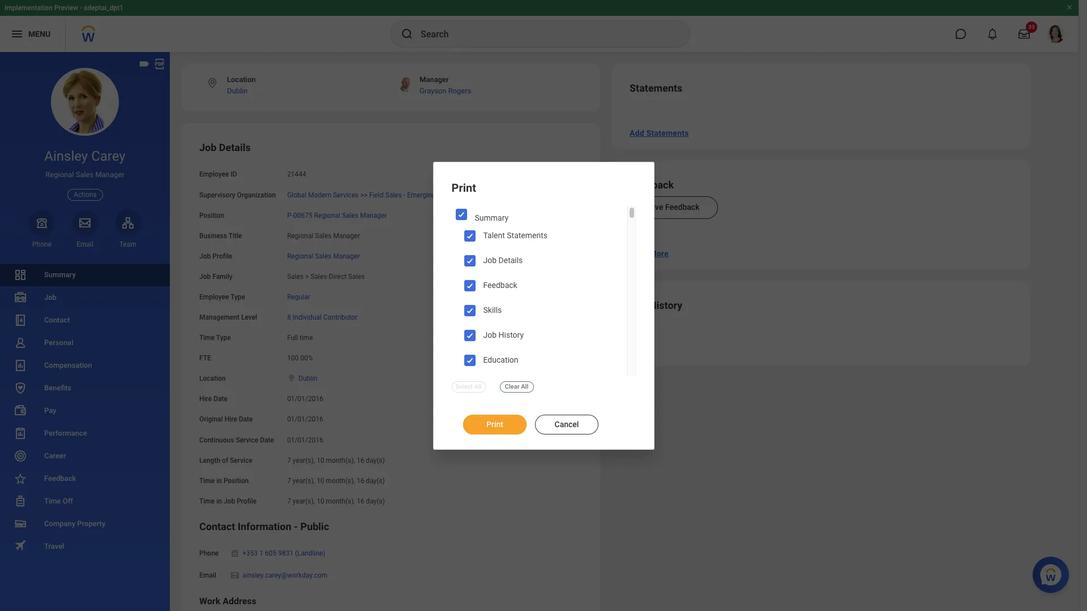 Task type: vqa. For each thing, say whether or not it's contained in the screenshot.
notifications large icon
yes



Task type: describe. For each thing, give the bounding box(es) containing it.
0 vertical spatial hire
[[199, 396, 212, 404]]

check small image for education
[[463, 354, 477, 368]]

type for time type
[[216, 334, 231, 342]]

give feedback
[[648, 203, 700, 212]]

time type
[[199, 334, 231, 342]]

time off image
[[14, 495, 27, 509]]

7 for time in position
[[287, 477, 291, 485]]

id
[[231, 171, 237, 179]]

implementation
[[5, 4, 53, 12]]

pay
[[44, 407, 56, 415]]

of
[[222, 457, 228, 465]]

add statements
[[630, 129, 689, 138]]

day(s) for length of service
[[366, 457, 385, 465]]

pay link
[[0, 400, 170, 423]]

contact for contact information - public
[[199, 521, 235, 533]]

carey
[[91, 148, 126, 164]]

regular
[[287, 293, 310, 301]]

public
[[301, 521, 329, 533]]

month(s), for length of service
[[326, 457, 355, 465]]

8
[[287, 314, 291, 322]]

job left family
[[199, 273, 211, 281]]

more
[[650, 249, 669, 258]]

tag image
[[138, 58, 151, 70]]

personal image
[[14, 337, 27, 350]]

cancel
[[555, 420, 579, 429]]

manager inside manager grayson rogers
[[420, 75, 449, 84]]

full
[[287, 334, 298, 342]]

job down skills on the bottom
[[484, 331, 497, 340]]

global
[[287, 191, 307, 199]]

statements for talent statements
[[507, 231, 548, 240]]

travel
[[44, 543, 64, 551]]

sales-
[[311, 273, 329, 281]]

services
[[333, 191, 359, 199]]

contact information - public
[[199, 521, 329, 533]]

team link
[[115, 210, 141, 249]]

talent statements
[[484, 231, 548, 240]]

job down business
[[199, 253, 211, 260]]

0 vertical spatial service
[[236, 437, 258, 444]]

education
[[484, 356, 519, 365]]

7 year(s), 10 month(s), 16 day(s) for time in position
[[287, 477, 385, 485]]

mail image inside popup button
[[78, 216, 92, 230]]

regional sales manager link
[[287, 250, 360, 260]]

supervisory
[[199, 191, 235, 199]]

dublin inside location dublin
[[227, 87, 248, 95]]

year(s), for time in job profile
[[293, 498, 315, 506]]

8 individual contributor
[[287, 314, 358, 322]]

details inside group
[[219, 142, 251, 154]]

0 vertical spatial dublin link
[[227, 87, 248, 95]]

time for time in job profile
[[199, 498, 215, 506]]

employee type
[[199, 293, 245, 301]]

email inside contact information - public group
[[199, 572, 216, 580]]

1 horizontal spatial job history
[[630, 300, 683, 312]]

phone button
[[29, 210, 55, 249]]

01/01/2016 for continuous service date
[[287, 437, 323, 444]]

contributor
[[323, 314, 358, 322]]

date for service
[[260, 437, 274, 444]]

view more
[[630, 249, 669, 258]]

region inside print dialog
[[452, 406, 636, 436]]

navigation pane region
[[0, 52, 170, 612]]

edit
[[630, 346, 644, 355]]

time for time type
[[199, 334, 215, 342]]

implementation preview -   adeptai_dpt1 banner
[[0, 0, 1079, 52]]

in for job
[[217, 498, 222, 506]]

check small image for talent
[[463, 229, 477, 243]]

performance
[[44, 429, 87, 438]]

manager inside "business title" element
[[333, 232, 360, 240]]

feedback inside summary element
[[484, 281, 518, 290]]

type for employee type
[[231, 293, 245, 301]]

team
[[120, 241, 137, 249]]

summary element
[[463, 220, 627, 369]]

time in job profile element
[[287, 491, 385, 506]]

employee id element
[[287, 164, 306, 179]]

00675
[[293, 212, 313, 220]]

performance image
[[14, 427, 27, 441]]

job up employee id
[[199, 142, 217, 154]]

modern
[[308, 191, 332, 199]]

pay image
[[14, 404, 27, 418]]

time
[[300, 334, 313, 342]]

job history inside summary element
[[484, 331, 524, 340]]

7 year(s), 10 month(s), 16 day(s) for length of service
[[287, 457, 385, 465]]

details inside summary element
[[499, 256, 523, 265]]

location for location
[[199, 375, 226, 383]]

personal
[[44, 339, 73, 347]]

print button
[[463, 415, 527, 435]]

fte
[[199, 355, 211, 363]]

rogers
[[448, 87, 472, 95]]

add
[[630, 129, 645, 138]]

3 check small image from the top
[[463, 279, 477, 293]]

management level
[[199, 314, 257, 322]]

original hire date element
[[287, 409, 323, 425]]

phone inside contact information - public group
[[199, 550, 219, 558]]

regional inside "link"
[[314, 212, 340, 220]]

work address
[[199, 597, 256, 607]]

1 vertical spatial service
[[230, 457, 253, 465]]

summary for summary icon at top left
[[44, 271, 76, 279]]

phone inside popup button
[[32, 241, 52, 249]]

1 horizontal spatial history
[[650, 300, 683, 312]]

benefits image
[[14, 382, 27, 395]]

job image
[[14, 291, 27, 305]]

month(s), for time in job profile
[[326, 498, 355, 506]]

0 horizontal spatial location image
[[206, 77, 219, 90]]

0 horizontal spatial print
[[452, 181, 476, 195]]

continuous service date element
[[287, 430, 323, 445]]

email inside popup button
[[77, 241, 93, 249]]

career link
[[0, 445, 170, 468]]

give
[[648, 203, 664, 212]]

+353 1 605 9831 (landline)
[[243, 550, 325, 558]]

contact information - public button
[[199, 521, 329, 533]]

career
[[44, 452, 66, 461]]

length of service element
[[287, 450, 385, 465]]

regional sales manager for the regional sales manager link
[[287, 253, 360, 260]]

job details button
[[199, 142, 251, 154]]

sales left >
[[287, 273, 304, 281]]

manager inside navigation pane region
[[95, 171, 124, 179]]

job up "edit" button
[[630, 300, 647, 312]]

+353 1 605 9831 (landline) link
[[243, 548, 325, 558]]

time for time off
[[44, 497, 61, 506]]

organization
[[237, 191, 276, 199]]

talent
[[484, 231, 505, 240]]

16 for time in position
[[357, 477, 364, 485]]

feedback image
[[14, 472, 27, 486]]

grayson
[[420, 87, 447, 95]]

sales inside "link"
[[342, 212, 359, 220]]

regional sales manager for "business title" element
[[287, 232, 360, 240]]

sales right field
[[386, 191, 402, 199]]

address
[[223, 597, 256, 607]]

1 vertical spatial position
[[224, 477, 249, 485]]

job link
[[0, 287, 170, 309]]

time in position
[[199, 477, 249, 485]]

01/01/2016 for hire date
[[287, 396, 323, 404]]

manager grayson rogers
[[420, 75, 472, 95]]

company property image
[[14, 518, 27, 531]]

statements for add statements
[[647, 129, 689, 138]]

close environment banner image
[[1067, 4, 1074, 11]]

ainsley carey
[[44, 148, 126, 164]]

16 for length of service
[[357, 457, 364, 465]]

feedback inside list
[[44, 475, 76, 483]]

sales > sales-direct sales
[[287, 273, 365, 281]]

business title element
[[287, 225, 360, 241]]

8 individual contributor link
[[287, 312, 358, 322]]

7 for time in job profile
[[287, 498, 291, 506]]

feedback link
[[0, 468, 170, 491]]

day(s) for time in job profile
[[366, 498, 385, 506]]

management
[[199, 314, 240, 322]]

email ainsley carey element
[[72, 240, 98, 249]]

clear
[[505, 383, 520, 391]]

1 vertical spatial hire
[[225, 416, 237, 424]]

emerging
[[407, 191, 436, 199]]

summary image
[[14, 269, 27, 282]]

phone image
[[34, 216, 50, 230]]

regular link
[[287, 291, 310, 301]]

year(s), for time in position
[[293, 477, 315, 485]]

hire date
[[199, 396, 228, 404]]



Task type: locate. For each thing, give the bounding box(es) containing it.
position up business
[[199, 212, 224, 220]]

3 7 from the top
[[287, 498, 291, 506]]

1 horizontal spatial job details
[[484, 256, 523, 265]]

email button
[[72, 210, 98, 249]]

1 vertical spatial 7
[[287, 477, 291, 485]]

employee id
[[199, 171, 237, 179]]

location
[[227, 75, 256, 84], [199, 375, 226, 383]]

print down clear all button
[[486, 420, 503, 429]]

7 for length of service
[[287, 457, 291, 465]]

print
[[452, 181, 476, 195], [486, 420, 503, 429]]

0 horizontal spatial date
[[214, 396, 228, 404]]

email up 'work'
[[199, 572, 216, 580]]

1 horizontal spatial summary
[[475, 213, 509, 222]]

regional inside "business title" element
[[287, 232, 314, 240]]

manager down carey
[[95, 171, 124, 179]]

sales down services
[[342, 212, 359, 220]]

job details group
[[199, 141, 582, 507]]

0 vertical spatial location
[[227, 75, 256, 84]]

0 vertical spatial statements
[[630, 82, 683, 94]]

1 01/01/2016 from the top
[[287, 396, 323, 404]]

1 vertical spatial in
[[217, 498, 222, 506]]

0 vertical spatial contact
[[44, 316, 70, 325]]

date
[[214, 396, 228, 404], [239, 416, 253, 424], [260, 437, 274, 444]]

view printable version (pdf) image
[[154, 58, 166, 70]]

regional sales manager up job family element
[[287, 253, 360, 260]]

year(s), inside 'time in position' element
[[293, 477, 315, 485]]

1 vertical spatial contact
[[199, 521, 235, 533]]

statements inside summary element
[[507, 231, 548, 240]]

summary
[[475, 213, 509, 222], [44, 271, 76, 279]]

0 horizontal spatial location
[[199, 375, 226, 383]]

7 year(s), 10 month(s), 16 day(s) down 'time in position' element
[[287, 498, 385, 506]]

2 7 from the top
[[287, 477, 291, 485]]

>>
[[361, 191, 368, 199]]

- left public
[[294, 521, 298, 533]]

2 vertical spatial day(s)
[[366, 498, 385, 506]]

mail image
[[78, 216, 92, 230], [230, 572, 240, 581]]

2 vertical spatial statements
[[507, 231, 548, 240]]

service right of
[[230, 457, 253, 465]]

clear all button
[[500, 382, 534, 393]]

month(s), inside length of service "element"
[[326, 457, 355, 465]]

hire right original
[[225, 416, 237, 424]]

print right emerging
[[452, 181, 476, 195]]

1 horizontal spatial dublin
[[299, 375, 318, 383]]

feedback inside button
[[666, 203, 700, 212]]

type down management
[[216, 334, 231, 342]]

1 check small image from the top
[[463, 229, 477, 243]]

3 month(s), from the top
[[326, 498, 355, 506]]

day(s)
[[366, 457, 385, 465], [366, 477, 385, 485], [366, 498, 385, 506]]

1 vertical spatial location
[[199, 375, 226, 383]]

manager down field
[[360, 212, 387, 220]]

0 vertical spatial print
[[452, 181, 476, 195]]

0 horizontal spatial details
[[219, 142, 251, 154]]

in for position
[[217, 477, 222, 485]]

01/01/2016 down original hire date element
[[287, 437, 323, 444]]

month(s), inside 'time in position' element
[[326, 477, 355, 485]]

location inside job details group
[[199, 375, 226, 383]]

0 vertical spatial profile
[[213, 253, 232, 260]]

1 employee from the top
[[199, 171, 229, 179]]

year(s), down continuous service date "element"
[[293, 457, 315, 465]]

manager inside "link"
[[360, 212, 387, 220]]

statements up add statements on the top of page
[[630, 82, 683, 94]]

skills
[[484, 306, 502, 315]]

history up education
[[499, 331, 524, 340]]

profile up family
[[213, 253, 232, 260]]

details up id
[[219, 142, 251, 154]]

company
[[44, 520, 75, 529]]

2 vertical spatial check small image
[[463, 279, 477, 293]]

sales inside "business title" element
[[315, 232, 332, 240]]

2 vertical spatial -
[[294, 521, 298, 533]]

1 month(s), from the top
[[326, 457, 355, 465]]

fte element
[[287, 348, 313, 363]]

job history up "edit" button
[[630, 300, 683, 312]]

view more button
[[625, 242, 674, 265]]

group
[[464, 191, 482, 199]]

dublin
[[227, 87, 248, 95], [299, 375, 318, 383]]

1
[[260, 550, 263, 558]]

3 7 year(s), 10 month(s), 16 day(s) from the top
[[287, 498, 385, 506]]

1 vertical spatial phone
[[199, 550, 219, 558]]

year(s), inside time in job profile element
[[293, 498, 315, 506]]

ainsley.carey@workday.com
[[243, 572, 328, 580]]

7
[[287, 457, 291, 465], [287, 477, 291, 485], [287, 498, 291, 506]]

2 horizontal spatial -
[[404, 191, 406, 199]]

day(s) for time in position
[[366, 477, 385, 485]]

16 inside time in job profile element
[[357, 498, 364, 506]]

year(s), inside length of service "element"
[[293, 457, 315, 465]]

1 16 from the top
[[357, 457, 364, 465]]

time left off
[[44, 497, 61, 506]]

1 vertical spatial type
[[216, 334, 231, 342]]

month(s), for time in position
[[326, 477, 355, 485]]

01/01/2016 up original hire date element
[[287, 396, 323, 404]]

month(s), up 'time in position' element
[[326, 457, 355, 465]]

contact image
[[14, 314, 27, 327]]

statements right add
[[647, 129, 689, 138]]

1 vertical spatial day(s)
[[366, 477, 385, 485]]

hire up original
[[199, 396, 212, 404]]

time inside list
[[44, 497, 61, 506]]

check small image for summary
[[455, 208, 468, 222]]

3 16 from the top
[[357, 498, 364, 506]]

2 vertical spatial 16
[[357, 498, 364, 506]]

0 vertical spatial 01/01/2016
[[287, 396, 323, 404]]

location image left location dublin
[[206, 77, 219, 90]]

3 10 from the top
[[317, 498, 324, 506]]

2 vertical spatial month(s),
[[326, 498, 355, 506]]

off
[[63, 497, 73, 506]]

3 day(s) from the top
[[366, 498, 385, 506]]

7 year(s), 10 month(s), 16 day(s) for time in job profile
[[287, 498, 385, 506]]

0 horizontal spatial phone
[[32, 241, 52, 249]]

- inside group
[[294, 521, 298, 533]]

length
[[199, 457, 220, 465]]

time
[[199, 334, 215, 342], [199, 477, 215, 485], [44, 497, 61, 506], [199, 498, 215, 506]]

p-
[[287, 212, 293, 220]]

mail image up email ainsley carey element
[[78, 216, 92, 230]]

date up original hire date
[[214, 396, 228, 404]]

1 vertical spatial mail image
[[230, 572, 240, 581]]

3 01/01/2016 from the top
[[287, 437, 323, 444]]

travel image
[[14, 540, 27, 553]]

contact up personal
[[44, 316, 70, 325]]

details down talent statements on the top of page
[[499, 256, 523, 265]]

profile down time in position
[[237, 498, 257, 506]]

2 employee from the top
[[199, 293, 229, 301]]

date for hire
[[239, 416, 253, 424]]

feedback up give
[[630, 179, 674, 191]]

01/01/2016 for original hire date
[[287, 416, 323, 424]]

0 horizontal spatial job history
[[484, 331, 524, 340]]

1 vertical spatial 01/01/2016
[[287, 416, 323, 424]]

1 horizontal spatial print
[[486, 420, 503, 429]]

2 01/01/2016 from the top
[[287, 416, 323, 424]]

check small image for job history
[[463, 329, 477, 343]]

7 inside length of service "element"
[[287, 457, 291, 465]]

10 for time in position
[[317, 477, 324, 485]]

location image
[[206, 77, 219, 90], [287, 375, 296, 383]]

job details up employee id
[[199, 142, 251, 154]]

job right the job icon
[[44, 293, 57, 302]]

location for location dublin
[[227, 75, 256, 84]]

job history
[[630, 300, 683, 312], [484, 331, 524, 340]]

1 horizontal spatial profile
[[237, 498, 257, 506]]

0 vertical spatial location image
[[206, 77, 219, 90]]

compensation link
[[0, 355, 170, 377]]

time off link
[[0, 491, 170, 513]]

team ainsley carey element
[[115, 240, 141, 249]]

employee down job family
[[199, 293, 229, 301]]

contact inside group
[[199, 521, 235, 533]]

title
[[229, 232, 242, 240]]

job down talent
[[484, 256, 497, 265]]

7 year(s), 10 month(s), 16 day(s)
[[287, 457, 385, 465], [287, 477, 385, 485], [287, 498, 385, 506]]

1 10 from the top
[[317, 457, 324, 465]]

check small image
[[455, 208, 468, 222], [463, 304, 477, 318], [463, 329, 477, 343], [463, 354, 477, 368]]

1 vertical spatial month(s),
[[326, 477, 355, 485]]

date up continuous service date
[[239, 416, 253, 424]]

16 up time in job profile element
[[357, 477, 364, 485]]

1 horizontal spatial hire
[[225, 416, 237, 424]]

0 vertical spatial mail image
[[78, 216, 92, 230]]

0 vertical spatial history
[[650, 300, 683, 312]]

1 vertical spatial job history
[[484, 331, 524, 340]]

1 vertical spatial -
[[404, 191, 406, 199]]

service down original hire date
[[236, 437, 258, 444]]

print dialog
[[433, 162, 655, 612]]

regional down ainsley
[[45, 171, 74, 179]]

day(s) inside 'time in position' element
[[366, 477, 385, 485]]

summary for check small image corresponding to summary
[[475, 213, 509, 222]]

1 vertical spatial dublin link
[[299, 373, 318, 383]]

- inside banner
[[80, 4, 82, 12]]

2 check small image from the top
[[463, 254, 477, 268]]

time down length
[[199, 477, 215, 485]]

compensation
[[44, 361, 92, 370]]

implementation preview -   adeptai_dpt1
[[5, 4, 123, 12]]

10 for length of service
[[317, 457, 324, 465]]

- right preview
[[80, 4, 82, 12]]

ainsley.carey@workday.com link
[[243, 570, 328, 580]]

ainsley
[[44, 148, 88, 164]]

0 horizontal spatial mail image
[[78, 216, 92, 230]]

phone down phone image
[[32, 241, 52, 249]]

0 horizontal spatial history
[[499, 331, 524, 340]]

region
[[452, 406, 636, 436]]

10 up 'time in position' element
[[317, 457, 324, 465]]

details
[[219, 142, 251, 154], [499, 256, 523, 265]]

company property link
[[0, 513, 170, 536]]

0 horizontal spatial contact
[[44, 316, 70, 325]]

10 inside time in job profile element
[[317, 498, 324, 506]]

2 vertical spatial year(s),
[[293, 498, 315, 506]]

0 vertical spatial summary
[[475, 213, 509, 222]]

1 horizontal spatial details
[[499, 256, 523, 265]]

job details inside group
[[199, 142, 251, 154]]

year(s), up public
[[293, 498, 315, 506]]

day(s) up time in job profile element
[[366, 477, 385, 485]]

1 7 from the top
[[287, 457, 291, 465]]

family
[[213, 273, 233, 281]]

0 vertical spatial type
[[231, 293, 245, 301]]

7 year(s), 10 month(s), 16 day(s) up 'time in position' element
[[287, 457, 385, 465]]

time for time in position
[[199, 477, 215, 485]]

0 vertical spatial dublin
[[227, 87, 248, 95]]

day(s) up 'time in position' element
[[366, 457, 385, 465]]

0 horizontal spatial summary
[[44, 271, 76, 279]]

check small image
[[463, 229, 477, 243], [463, 254, 477, 268], [463, 279, 477, 293]]

1 horizontal spatial dublin link
[[299, 373, 318, 383]]

16 inside 'time in position' element
[[357, 477, 364, 485]]

2 vertical spatial 7 year(s), 10 month(s), 16 day(s)
[[287, 498, 385, 506]]

list
[[0, 264, 170, 559]]

work
[[199, 597, 220, 607]]

manager up direct
[[333, 253, 360, 260]]

- for public
[[294, 521, 298, 533]]

field
[[369, 191, 384, 199]]

actions
[[74, 191, 97, 199]]

performance link
[[0, 423, 170, 445]]

employee for employee type
[[199, 293, 229, 301]]

history down more
[[650, 300, 683, 312]]

0 horizontal spatial email
[[77, 241, 93, 249]]

manager down p-00675 regional sales manager at the top left
[[333, 232, 360, 240]]

time off
[[44, 497, 73, 506]]

1 in from the top
[[217, 477, 222, 485]]

0 vertical spatial phone
[[32, 241, 52, 249]]

dublin inside job details group
[[299, 375, 318, 383]]

2 vertical spatial regional sales manager
[[287, 253, 360, 260]]

2 day(s) from the top
[[366, 477, 385, 485]]

0 vertical spatial day(s)
[[366, 457, 385, 465]]

0 vertical spatial date
[[214, 396, 228, 404]]

1 day(s) from the top
[[366, 457, 385, 465]]

year(s), up time in job profile element
[[293, 477, 315, 485]]

phone ainsley carey element
[[29, 240, 55, 249]]

career image
[[14, 450, 27, 463]]

16 inside length of service "element"
[[357, 457, 364, 465]]

0 horizontal spatial job details
[[199, 142, 251, 154]]

company property
[[44, 520, 106, 529]]

email up summary link
[[77, 241, 93, 249]]

0 vertical spatial email
[[77, 241, 93, 249]]

feedback up skills on the bottom
[[484, 281, 518, 290]]

email
[[77, 241, 93, 249], [199, 572, 216, 580]]

summary up talent
[[475, 213, 509, 222]]

summary inside list
[[44, 271, 76, 279]]

0 vertical spatial 10
[[317, 457, 324, 465]]

2 7 year(s), 10 month(s), 16 day(s) from the top
[[287, 477, 385, 485]]

job details inside summary element
[[484, 256, 523, 265]]

benefits link
[[0, 377, 170, 400]]

regional sales manager inside navigation pane region
[[45, 171, 124, 179]]

cancel button
[[535, 415, 599, 435]]

view team image
[[121, 216, 135, 230]]

1 vertical spatial year(s),
[[293, 477, 315, 485]]

sales right direct
[[348, 273, 365, 281]]

contact inside list
[[44, 316, 70, 325]]

2 year(s), from the top
[[293, 477, 315, 485]]

sales up job family element
[[315, 253, 332, 260]]

2 10 from the top
[[317, 477, 324, 485]]

0 vertical spatial position
[[199, 212, 224, 220]]

location image inside job details group
[[287, 375, 296, 383]]

regional inside navigation pane region
[[45, 171, 74, 179]]

full time element
[[287, 332, 313, 342]]

day(s) inside length of service "element"
[[366, 457, 385, 465]]

in down time in position
[[217, 498, 222, 506]]

feedback right give
[[666, 203, 700, 212]]

hire date element
[[287, 389, 323, 404]]

1 vertical spatial 10
[[317, 477, 324, 485]]

10 for time in job profile
[[317, 498, 324, 506]]

profile logan mcneil element
[[1041, 22, 1072, 46]]

10
[[317, 457, 324, 465], [317, 477, 324, 485], [317, 498, 324, 506]]

contact information - public group
[[199, 521, 582, 612]]

contact for contact
[[44, 316, 70, 325]]

print inside button
[[486, 420, 503, 429]]

2 vertical spatial 7
[[287, 498, 291, 506]]

0 vertical spatial 7 year(s), 10 month(s), 16 day(s)
[[287, 457, 385, 465]]

1 horizontal spatial location image
[[287, 375, 296, 383]]

0 vertical spatial in
[[217, 477, 222, 485]]

personal link
[[0, 332, 170, 355]]

10 up time in job profile element
[[317, 477, 324, 485]]

notifications large image
[[987, 28, 999, 40]]

time up fte
[[199, 334, 215, 342]]

0 vertical spatial employee
[[199, 171, 229, 179]]

sales inside navigation pane region
[[76, 171, 94, 179]]

16 down 'time in position' element
[[357, 498, 364, 506]]

job inside navigation pane region
[[44, 293, 57, 302]]

2 vertical spatial 10
[[317, 498, 324, 506]]

position up time in job profile
[[224, 477, 249, 485]]

10 inside 'time in position' element
[[317, 477, 324, 485]]

feedback up the time off
[[44, 475, 76, 483]]

3 year(s), from the top
[[293, 498, 315, 506]]

contact down time in job profile
[[199, 521, 235, 533]]

- for adeptai_dpt1
[[80, 4, 82, 12]]

0 vertical spatial regional sales manager
[[45, 171, 124, 179]]

business
[[199, 232, 227, 240]]

1 vertical spatial profile
[[237, 498, 257, 506]]

7 inside 'time in position' element
[[287, 477, 291, 485]]

1 horizontal spatial -
[[294, 521, 298, 533]]

1 horizontal spatial email
[[199, 572, 216, 580]]

2 in from the top
[[217, 498, 222, 506]]

0 vertical spatial month(s),
[[326, 457, 355, 465]]

- inside job details group
[[404, 191, 406, 199]]

1 vertical spatial dublin
[[299, 375, 318, 383]]

sales down 'ainsley carey'
[[76, 171, 94, 179]]

7 year(s), 10 month(s), 16 day(s) up time in job profile element
[[287, 477, 385, 485]]

1 horizontal spatial phone
[[199, 550, 219, 558]]

job details down talent
[[484, 256, 523, 265]]

2 vertical spatial 01/01/2016
[[287, 437, 323, 444]]

-
[[80, 4, 82, 12], [404, 191, 406, 199], [294, 521, 298, 533]]

time in job profile
[[199, 498, 257, 506]]

(landline)
[[295, 550, 325, 558]]

sales up the regional sales manager link
[[315, 232, 332, 240]]

- left emerging
[[404, 191, 406, 199]]

1 7 year(s), 10 month(s), 16 day(s) from the top
[[287, 457, 385, 465]]

region containing print
[[452, 406, 636, 436]]

01/01/2016 up continuous service date "element"
[[287, 416, 323, 424]]

profile
[[213, 253, 232, 260], [237, 498, 257, 506]]

check small image for job
[[463, 254, 477, 268]]

0 vertical spatial details
[[219, 142, 251, 154]]

inbox large image
[[1019, 28, 1030, 40]]

mail image inside contact information - public group
[[230, 572, 240, 581]]

16 up 'time in position' element
[[357, 457, 364, 465]]

job history up education
[[484, 331, 524, 340]]

original hire date
[[199, 416, 253, 424]]

month(s),
[[326, 457, 355, 465], [326, 477, 355, 485], [326, 498, 355, 506]]

0 vertical spatial 16
[[357, 457, 364, 465]]

sales
[[76, 171, 94, 179], [386, 191, 402, 199], [342, 212, 359, 220], [315, 232, 332, 240], [315, 253, 332, 260], [287, 273, 304, 281], [348, 273, 365, 281]]

regional up "business title" element
[[314, 212, 340, 220]]

continuous service date
[[199, 437, 274, 444]]

1 vertical spatial summary
[[44, 271, 76, 279]]

type up management level
[[231, 293, 245, 301]]

1 vertical spatial statements
[[647, 129, 689, 138]]

16 for time in job profile
[[357, 498, 364, 506]]

edit button
[[625, 339, 649, 362]]

1 year(s), from the top
[[293, 457, 315, 465]]

mail image down phone icon
[[230, 572, 240, 581]]

clear all
[[505, 383, 529, 391]]

phone image
[[230, 549, 240, 558]]

7 inside time in job profile element
[[287, 498, 291, 506]]

p-00675 regional sales manager
[[287, 212, 387, 220]]

history inside summary element
[[499, 331, 524, 340]]

10 inside length of service "element"
[[317, 457, 324, 465]]

phone
[[32, 241, 52, 249], [199, 550, 219, 558]]

2 vertical spatial date
[[260, 437, 274, 444]]

summary up the job link
[[44, 271, 76, 279]]

0 horizontal spatial dublin link
[[227, 87, 248, 95]]

actions button
[[68, 189, 103, 201]]

job down time in position
[[224, 498, 235, 506]]

1 vertical spatial 16
[[357, 477, 364, 485]]

job family element
[[287, 266, 365, 282]]

regional up >
[[287, 253, 314, 260]]

employee left id
[[199, 171, 229, 179]]

summary inside print dialog
[[475, 213, 509, 222]]

location image down 100.00%
[[287, 375, 296, 383]]

month(s), inside time in job profile element
[[326, 498, 355, 506]]

statements
[[630, 82, 683, 94], [647, 129, 689, 138], [507, 231, 548, 240]]

1 horizontal spatial contact
[[199, 521, 235, 533]]

0 vertical spatial job details
[[199, 142, 251, 154]]

level
[[241, 314, 257, 322]]

job family
[[199, 273, 233, 281]]

global modern services >> field sales - emerging markets group link
[[287, 189, 482, 199]]

regional down 00675
[[287, 232, 314, 240]]

full time
[[287, 334, 313, 342]]

date left continuous service date "element"
[[260, 437, 274, 444]]

travel link
[[0, 536, 170, 559]]

100.00%
[[287, 355, 313, 363]]

2 month(s), from the top
[[326, 477, 355, 485]]

manager up grayson
[[420, 75, 449, 84]]

2 16 from the top
[[357, 477, 364, 485]]

search image
[[401, 27, 414, 41]]

time in position element
[[287, 471, 385, 486]]

give feedback button
[[630, 197, 718, 219]]

1 vertical spatial email
[[199, 572, 216, 580]]

605
[[265, 550, 277, 558]]

0 horizontal spatial hire
[[199, 396, 212, 404]]

length of service
[[199, 457, 253, 465]]

0 vertical spatial check small image
[[463, 229, 477, 243]]

day(s) down 'time in position' element
[[366, 498, 385, 506]]

time down time in position
[[199, 498, 215, 506]]

10 up public
[[317, 498, 324, 506]]

in down length of service
[[217, 477, 222, 485]]

supervisory organization
[[199, 191, 276, 199]]

regional sales manager up the regional sales manager link
[[287, 232, 360, 240]]

contact link
[[0, 309, 170, 332]]

0 horizontal spatial -
[[80, 4, 82, 12]]

year(s), for length of service
[[293, 457, 315, 465]]

employee for employee id
[[199, 171, 229, 179]]

month(s), down 'time in position' element
[[326, 498, 355, 506]]

day(s) inside time in job profile element
[[366, 498, 385, 506]]

phone left phone icon
[[199, 550, 219, 558]]

compensation image
[[14, 359, 27, 373]]

regional sales manager
[[45, 171, 124, 179], [287, 232, 360, 240], [287, 253, 360, 260]]

in
[[217, 477, 222, 485], [217, 498, 222, 506]]

0 vertical spatial 7
[[287, 457, 291, 465]]

1 horizontal spatial date
[[239, 416, 253, 424]]

regional sales manager down 'ainsley carey'
[[45, 171, 124, 179]]

list containing summary
[[0, 264, 170, 559]]

statements inside 'button'
[[647, 129, 689, 138]]

0 horizontal spatial dublin
[[227, 87, 248, 95]]

check small image for skills
[[463, 304, 477, 318]]

1 vertical spatial employee
[[199, 293, 229, 301]]

1 vertical spatial check small image
[[463, 254, 477, 268]]

month(s), up time in job profile element
[[326, 477, 355, 485]]

business title
[[199, 232, 242, 240]]



